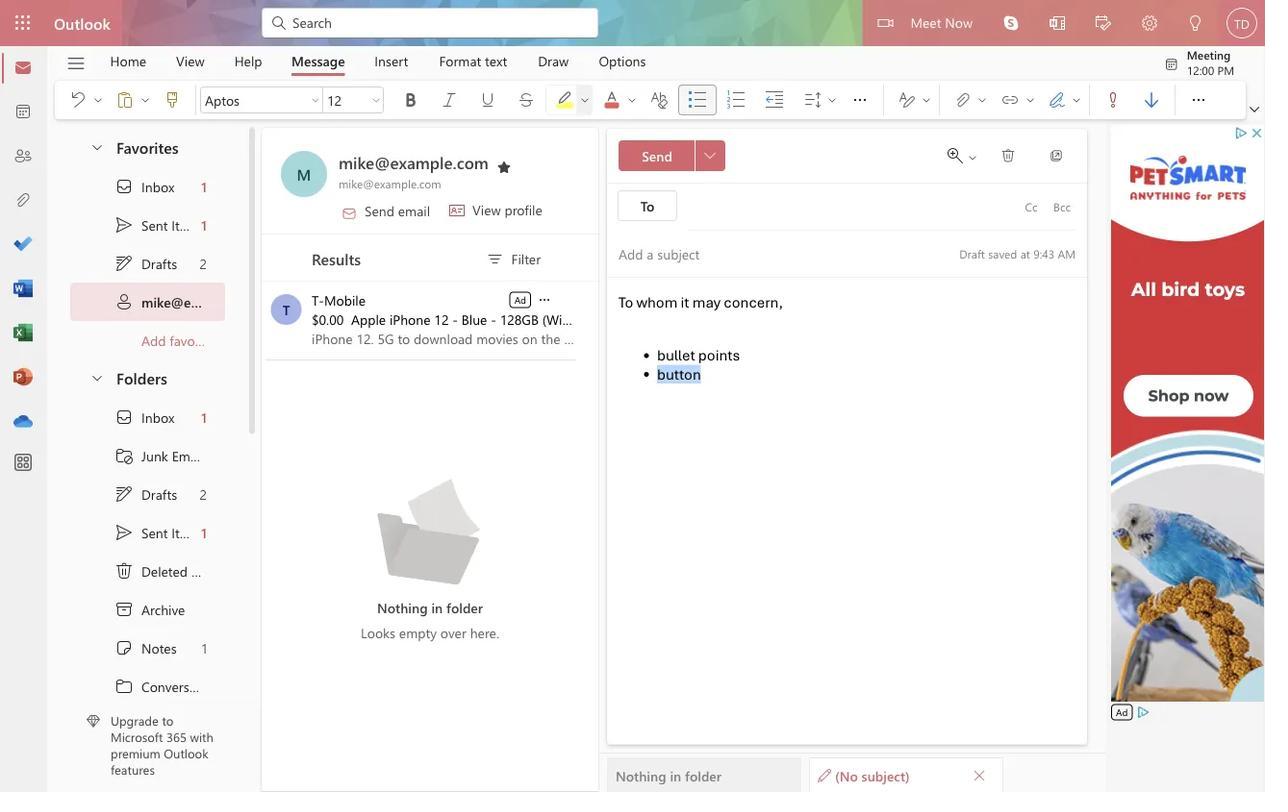 Task type: locate. For each thing, give the bounding box(es) containing it.
 tree item
[[70, 167, 225, 206], [70, 398, 225, 437]]

1 vertical spatial 
[[704, 150, 716, 162]]

0 vertical spatial to
[[641, 197, 655, 215]]

folder for nothing in folder
[[685, 767, 722, 785]]

1  drafts from the top
[[115, 254, 177, 273]]

outlook down to
[[164, 746, 208, 762]]

 inside tree
[[115, 523, 134, 543]]

1 inbox from the top
[[141, 178, 175, 196]]

0 horizontal spatial 
[[704, 150, 716, 162]]

0 vertical spatial  tree item
[[70, 206, 225, 244]]

draw button
[[524, 46, 583, 76]]

1 vertical spatial  drafts
[[115, 485, 177, 504]]

2 vertical spatial mike@example.com
[[141, 293, 265, 311]]

 up 
[[115, 562, 134, 581]]

 drafts inside favorites tree
[[115, 254, 177, 273]]

0 horizontal spatial 
[[537, 293, 552, 308]]

 tree item
[[70, 244, 225, 283], [70, 475, 225, 514]]

1 vertical spatial view
[[473, 201, 501, 219]]

1 up  deleted items
[[201, 524, 207, 542]]

1 horizontal spatial folder
[[685, 767, 722, 785]]


[[1164, 57, 1180, 72]]

1 up the " mike@example.com"
[[201, 216, 207, 234]]

nothing for nothing in folder looks empty over here.
[[377, 600, 428, 617]]

0 vertical spatial 
[[1001, 148, 1016, 164]]

 inside " "
[[967, 152, 979, 164]]

people image
[[13, 147, 33, 166]]

1 vertical spatial  sent items 1
[[115, 523, 207, 543]]

1 vertical spatial  tree item
[[70, 475, 225, 514]]

1 vertical spatial drafts
[[141, 486, 177, 504]]

mike@example.com up the favorite
[[141, 293, 265, 311]]

 inside "basic text" group
[[851, 90, 870, 110]]

1 drafts from the top
[[141, 255, 177, 273]]

 inside dropdown button
[[1250, 105, 1260, 115]]

 for  popup button
[[704, 150, 716, 162]]

favorites tree
[[70, 121, 265, 360]]

1  from the top
[[115, 216, 134, 235]]

2 down the email
[[200, 486, 207, 504]]

1 vertical spatial  inbox
[[115, 408, 175, 427]]

whom it
[[637, 294, 689, 312]]

nothing inside nothing in folder looks empty over here.
[[377, 600, 428, 617]]

- right blue
[[491, 310, 496, 328]]

1 horizontal spatial to
[[641, 197, 655, 215]]

 button right 
[[1023, 85, 1038, 115]]

0 horizontal spatial ad
[[515, 294, 526, 306]]

0 horizontal spatial send
[[365, 202, 394, 219]]

 right 
[[967, 152, 979, 164]]

meeting
[[1187, 47, 1231, 62]]

 down 'favorites' tree item at the left of the page
[[115, 177, 134, 196]]

 right 
[[92, 94, 104, 106]]

 inbox down 'favorites' tree item at the left of the page
[[115, 177, 175, 196]]

 button
[[106, 85, 138, 115]]


[[449, 203, 465, 218]]

 inside popup button
[[1189, 90, 1209, 110]]

 up (with
[[537, 293, 552, 308]]

 button down message button
[[308, 87, 323, 114]]

 button right font size text box
[[369, 87, 384, 114]]

 up  tree item
[[115, 523, 134, 543]]

0 horizontal spatial -
[[453, 310, 458, 328]]

0 vertical spatial inbox
[[141, 178, 175, 196]]

inbox for 
[[141, 178, 175, 196]]

 button inside clipboard group
[[90, 85, 106, 115]]

calendar image
[[13, 103, 33, 122]]

 inside the  
[[827, 94, 838, 106]]

2  tree item from the top
[[70, 514, 225, 552]]

2 inside favorites tree
[[200, 255, 207, 273]]

 button left folders
[[80, 360, 113, 396]]

 tree item for 
[[70, 398, 225, 437]]

 inside button
[[1001, 148, 1016, 164]]

sent down 'favorites' tree item at the left of the page
[[141, 216, 168, 234]]

looks
[[361, 625, 395, 642]]

 down  on the bottom of page
[[115, 485, 134, 504]]

folders tree item
[[70, 360, 225, 398]]

in
[[432, 600, 443, 617], [670, 767, 682, 785]]

 button
[[988, 0, 1034, 46]]

onedrive image
[[13, 413, 33, 432]]

folder
[[447, 600, 483, 617], [685, 767, 722, 785]]

0 vertical spatial items
[[172, 216, 204, 234]]

draft saved at 9:43 am
[[960, 246, 1076, 261]]

 right  popup button
[[1250, 105, 1260, 115]]

1 horizontal spatial 
[[1250, 105, 1260, 115]]

1  tree item from the top
[[70, 244, 225, 283]]

2 2 from the top
[[200, 486, 207, 504]]

1 vertical spatial inbox
[[141, 409, 175, 427]]

drafts inside favorites tree
[[141, 255, 177, 273]]

1  inbox from the top
[[115, 177, 175, 196]]

 drafts down  tree item
[[115, 485, 177, 504]]

 tree item inside favorites tree
[[70, 244, 225, 283]]

0 vertical spatial folder
[[447, 600, 483, 617]]

inbox up  junk email
[[141, 409, 175, 427]]

 inside  
[[1025, 94, 1036, 106]]

iphone
[[390, 310, 431, 328]]

2  from the top
[[115, 408, 134, 427]]

tree
[[70, 398, 225, 793]]

 button down  
[[80, 129, 113, 165]]

0 vertical spatial 
[[115, 177, 134, 196]]

 button inside clipboard group
[[138, 85, 153, 115]]

meet now
[[911, 13, 973, 31]]

- right 12
[[453, 310, 458, 328]]

apple
[[351, 310, 386, 328]]

1 horizontal spatial view
[[473, 201, 501, 219]]

2
[[200, 255, 207, 273], [200, 486, 207, 504]]

1 vertical spatial 2
[[200, 486, 207, 504]]

view inside the 'message list' section
[[473, 201, 501, 219]]

0 vertical spatial ad
[[515, 294, 526, 306]]

inbox down 'favorites' tree item at the left of the page
[[141, 178, 175, 196]]

0 horizontal spatial  button
[[536, 290, 553, 309]]

 button
[[695, 140, 726, 171]]

sent up  tree item
[[141, 524, 168, 542]]

 for 
[[115, 254, 134, 273]]

folder inside button
[[685, 767, 722, 785]]

 sent items 1 up deleted
[[115, 523, 207, 543]]

ad up 128gb
[[515, 294, 526, 306]]

 button
[[1034, 0, 1081, 49]]

0 horizontal spatial  button
[[138, 85, 153, 115]]

2  inbox from the top
[[115, 408, 175, 427]]

 for 
[[115, 408, 134, 427]]

1 up the email
[[201, 409, 207, 427]]

128gb
[[500, 310, 539, 328]]

 button down 'draw' button
[[546, 81, 594, 119]]

0 horizontal spatial to
[[619, 294, 633, 312]]

1 vertical spatial 
[[115, 408, 134, 427]]

0 vertical spatial outlook
[[54, 13, 111, 33]]

1  from the top
[[115, 254, 134, 273]]


[[115, 254, 134, 273], [115, 485, 134, 504]]

 tree item up deleted
[[70, 514, 225, 552]]

 right ""
[[827, 94, 838, 106]]

2 for 
[[200, 486, 207, 504]]

 inside  
[[921, 94, 932, 106]]

 inside tree
[[115, 408, 134, 427]]

 tree item
[[70, 591, 225, 629]]

0 vertical spatial  sent items 1
[[115, 216, 207, 235]]

 inside the folders tree item
[[89, 370, 105, 385]]

 tree item up 
[[70, 244, 225, 283]]

 inside favorites tree
[[115, 177, 134, 196]]

1 down 'favorites' tree item at the left of the page
[[201, 178, 207, 196]]


[[517, 90, 536, 110]]

 sent items 1
[[115, 216, 207, 235], [115, 523, 207, 543]]

1 inside '' tree item
[[202, 640, 207, 657]]

 right " "
[[1001, 148, 1016, 164]]

 inside  
[[140, 94, 151, 106]]

 right send button on the top of page
[[704, 150, 716, 162]]

powerpoint image
[[13, 369, 33, 388]]

 tree item for 
[[70, 244, 225, 283]]

0 horizontal spatial 
[[115, 562, 134, 581]]

0 vertical spatial  tree item
[[70, 167, 225, 206]]

results
[[312, 248, 361, 269]]

Font size text field
[[323, 89, 368, 112]]

numbering image
[[727, 90, 765, 110]]

1 horizontal spatial outlook
[[164, 746, 208, 762]]

2 - from the left
[[491, 310, 496, 328]]

 inside  
[[92, 94, 104, 106]]

1 vertical spatial 
[[115, 485, 134, 504]]

payments)
[[650, 310, 711, 328]]

 send email
[[342, 202, 430, 221]]

in inside button
[[670, 767, 682, 785]]

1 vertical spatial sent
[[141, 524, 168, 542]]

2 vertical spatial items
[[191, 563, 224, 581]]


[[1049, 148, 1064, 164]]

1  tree item from the top
[[70, 206, 225, 244]]

to down send button on the top of page
[[641, 197, 655, 215]]

0 vertical spatial  tree item
[[70, 244, 225, 283]]

insert button
[[360, 46, 423, 76]]

to inside button
[[641, 197, 655, 215]]

 junk email
[[115, 447, 204, 466]]

1 vertical spatial 
[[115, 562, 134, 581]]

items up the " mike@example.com"
[[172, 216, 204, 234]]

1 horizontal spatial 
[[851, 90, 870, 110]]

1 horizontal spatial 
[[1001, 148, 1016, 164]]

home button
[[96, 46, 161, 76]]

9:43
[[1034, 246, 1055, 261]]

0 vertical spatial 2
[[200, 255, 207, 273]]

1  tree item from the top
[[70, 167, 225, 206]]

inbox inside favorites tree
[[141, 178, 175, 196]]

 for  deleted items
[[115, 562, 134, 581]]

mobile
[[324, 291, 366, 309]]

0 horizontal spatial nothing
[[377, 600, 428, 617]]

 up 
[[115, 254, 134, 273]]

 
[[948, 148, 979, 164]]

1 - from the left
[[453, 310, 458, 328]]

 right 
[[1025, 94, 1036, 106]]

outlook up  button on the left top of the page
[[54, 13, 111, 33]]

0 vertical spatial send
[[642, 147, 672, 165]]

1 vertical spatial in
[[670, 767, 682, 785]]

tree inside mike@example.com application
[[70, 398, 225, 793]]

 tree item for 
[[70, 475, 225, 514]]

 tree item down "favorites"
[[70, 167, 225, 206]]

0 vertical spatial 
[[115, 254, 134, 273]]

 right the  
[[851, 90, 870, 110]]

 left font color icon at the top
[[579, 94, 591, 106]]

 for 
[[1001, 148, 1016, 164]]

 inbox for 
[[115, 177, 175, 196]]

2  drafts from the top
[[115, 485, 177, 504]]

add favorite
[[141, 332, 215, 350]]

1 vertical spatial  tree item
[[70, 398, 225, 437]]

2  from the top
[[115, 523, 134, 543]]

 button right 
[[138, 85, 153, 115]]

 button inside 'favorites' tree item
[[80, 129, 113, 165]]

1 vertical spatial to
[[619, 294, 633, 312]]

 inside 'favorites' tree item
[[89, 139, 105, 154]]

items up  deleted items
[[172, 524, 204, 542]]

help button
[[220, 46, 277, 76]]

2 drafts from the top
[[141, 486, 177, 504]]

 inside favorites tree
[[115, 254, 134, 273]]

2  tree item from the top
[[70, 398, 225, 437]]

1 vertical spatial outlook
[[164, 746, 208, 762]]

draft
[[960, 246, 985, 261]]


[[1004, 15, 1019, 31]]

 button
[[392, 85, 430, 115]]

outlook inside banner
[[54, 13, 111, 33]]

2 up the " mike@example.com"
[[200, 255, 207, 273]]

 drafts up 
[[115, 254, 177, 273]]

send up to button
[[642, 147, 672, 165]]

 inside  
[[1071, 94, 1083, 106]]

1 horizontal spatial nothing
[[616, 767, 666, 785]]

 for 
[[115, 177, 134, 196]]

options button
[[585, 46, 661, 76]]

 left font size text box
[[310, 94, 321, 106]]

 button
[[308, 87, 323, 114], [369, 87, 384, 114], [80, 129, 113, 165], [80, 360, 113, 396]]

to for to whom it may concern,
[[619, 294, 633, 312]]

format
[[439, 52, 481, 70]]

2 inbox from the top
[[141, 409, 175, 427]]

1 vertical spatial ad
[[1116, 706, 1128, 719]]

 button
[[1133, 85, 1171, 115]]

decrease indent image
[[765, 90, 804, 110]]


[[1001, 148, 1016, 164], [115, 562, 134, 581]]

1 vertical spatial  button
[[536, 290, 553, 309]]

tab list containing home
[[95, 46, 661, 76]]

2  tree item from the top
[[70, 475, 225, 514]]

more apps image
[[13, 454, 33, 473]]

at
[[1021, 246, 1031, 261]]

to left whom it
[[619, 294, 633, 312]]

 inside  
[[977, 94, 988, 106]]

1 horizontal spatial send
[[642, 147, 672, 165]]

folders
[[116, 367, 167, 388]]

5 1 from the top
[[202, 640, 207, 657]]

ad
[[515, 294, 526, 306], [1116, 706, 1128, 719]]

1 2 from the top
[[200, 255, 207, 273]]

drafts down  junk email
[[141, 486, 177, 504]]

1 1 from the top
[[201, 178, 207, 196]]

 up 
[[115, 216, 134, 235]]

 right 
[[1071, 94, 1083, 106]]

 tree item
[[70, 629, 225, 668]]


[[68, 90, 88, 110]]

2 1 from the top
[[201, 216, 207, 234]]

0 horizontal spatial folder
[[447, 600, 483, 617]]

 button
[[640, 85, 678, 115]]

 sent items 1 inside favorites tree
[[115, 216, 207, 235]]

drafts up the  tree item
[[141, 255, 177, 273]]

1 vertical spatial items
[[172, 524, 204, 542]]

0 vertical spatial 
[[1250, 105, 1260, 115]]

 button
[[469, 85, 507, 115]]

 right 
[[140, 94, 151, 106]]

2 sent from the top
[[141, 524, 168, 542]]

items right deleted
[[191, 563, 224, 581]]

0 vertical spatial sent
[[141, 216, 168, 234]]

 for topmost  dropdown button
[[851, 90, 870, 110]]

basic text group
[[200, 81, 880, 119]]

 meeting 12:00 pm
[[1164, 47, 1235, 77]]

tab list inside mike@example.com application
[[95, 46, 661, 76]]

0 vertical spatial view
[[176, 52, 205, 70]]

view up 
[[176, 52, 205, 70]]

button
[[657, 365, 701, 384]]

 inside popup button
[[704, 150, 716, 162]]

mike@example.com up email
[[339, 151, 489, 173]]

1 for '' tree item
[[202, 640, 207, 657]]

tree containing 
[[70, 398, 225, 793]]

2  from the top
[[115, 485, 134, 504]]

 view profile
[[449, 201, 543, 219]]

in inside nothing in folder looks empty over here.
[[432, 600, 443, 617]]

1 horizontal spatial  button
[[841, 81, 880, 119]]

 tree item
[[70, 206, 225, 244], [70, 514, 225, 552]]

 inside tree item
[[115, 562, 134, 581]]

to do image
[[13, 236, 33, 255]]

mail image
[[13, 59, 33, 78]]

0 horizontal spatial in
[[432, 600, 443, 617]]

1  from the top
[[115, 177, 134, 196]]

 down  
[[89, 139, 105, 154]]

send right the 
[[365, 202, 394, 219]]

1 horizontal spatial -
[[491, 310, 496, 328]]

t mobile image
[[271, 294, 302, 325]]

 button inside include group
[[1023, 85, 1038, 115]]

mike@example.com button
[[339, 151, 489, 176]]

 tree item down 'favorites' tree item at the left of the page
[[70, 206, 225, 244]]

folder inside nothing in folder looks empty over here.
[[447, 600, 483, 617]]

 inbox down the folders tree item
[[115, 408, 175, 427]]

12:00
[[1187, 62, 1215, 77]]

 button
[[1094, 85, 1133, 115]]

inbox for 
[[141, 409, 175, 427]]

 button
[[1037, 140, 1076, 171]]

 button
[[989, 140, 1028, 171]]

 left folders
[[89, 370, 105, 385]]

0 vertical spatial nothing
[[377, 600, 428, 617]]

 button right 
[[90, 85, 106, 115]]

0 vertical spatial in
[[432, 600, 443, 617]]


[[92, 94, 104, 106], [140, 94, 151, 106], [310, 94, 321, 106], [370, 94, 382, 106], [579, 94, 591, 106], [626, 94, 638, 106], [827, 94, 838, 106], [921, 94, 932, 106], [977, 94, 988, 106], [1025, 94, 1036, 106], [1071, 94, 1083, 106], [89, 139, 105, 154], [967, 152, 979, 164], [89, 370, 105, 385]]

 button up (with
[[536, 290, 553, 309]]

 button
[[1081, 0, 1127, 49]]

0 horizontal spatial view
[[176, 52, 205, 70]]

2 for 
[[200, 255, 207, 273]]

folder for nothing in folder looks empty over here.
[[447, 600, 483, 617]]

bcc button
[[1047, 191, 1078, 222]]

include group
[[944, 81, 1085, 119]]

m button
[[281, 151, 327, 197]]

 tree item up the junk
[[70, 398, 225, 437]]

1  sent items 1 from the top
[[115, 216, 207, 235]]

1 vertical spatial folder
[[685, 767, 722, 785]]

ad inside the 'message list' section
[[515, 294, 526, 306]]

 button
[[841, 81, 880, 119], [536, 290, 553, 309]]

0 horizontal spatial outlook
[[54, 13, 111, 33]]

 up  on the bottom of page
[[115, 408, 134, 427]]

premium features image
[[87, 715, 100, 729]]

 button right the  
[[841, 81, 880, 119]]

1 vertical spatial  tree item
[[70, 514, 225, 552]]

1 horizontal spatial in
[[670, 767, 682, 785]]

1 sent from the top
[[141, 216, 168, 234]]

 for  popup button
[[1189, 90, 1209, 110]]

1 vertical spatial send
[[365, 202, 394, 219]]

1 vertical spatial nothing
[[616, 767, 666, 785]]

2 horizontal spatial 
[[1189, 90, 1209, 110]]


[[954, 90, 973, 110]]

 right 
[[977, 94, 988, 106]]

3 1 from the top
[[201, 409, 207, 427]]


[[115, 677, 134, 697]]

1 vertical spatial 
[[115, 523, 134, 543]]

view right the 
[[473, 201, 501, 219]]

 tree item down the junk
[[70, 475, 225, 514]]

0 vertical spatial drafts
[[141, 255, 177, 273]]

view
[[176, 52, 205, 70], [473, 201, 501, 219]]

 sent items 1 up the  tree item
[[115, 216, 207, 235]]

ad left set your advertising preferences image
[[1116, 706, 1128, 719]]

0 vertical spatial 
[[115, 216, 134, 235]]

set your advertising preferences image
[[1136, 705, 1151, 721]]

to inside "text field"
[[619, 294, 633, 312]]

0 vertical spatial  drafts
[[115, 254, 177, 273]]


[[115, 177, 134, 196], [115, 408, 134, 427]]

mike@example.com up  send email on the left top
[[339, 176, 441, 191]]

 button left font color icon at the top
[[577, 85, 593, 115]]

0 vertical spatial  inbox
[[115, 177, 175, 196]]

 down 12:00
[[1189, 90, 1209, 110]]

1 right notes
[[202, 640, 207, 657]]

nothing inside button
[[616, 767, 666, 785]]

nothing in folder button
[[607, 758, 802, 793]]

favorites tree item
[[70, 129, 225, 167]]

draw
[[538, 52, 569, 70]]


[[440, 90, 459, 110]]

tab list
[[95, 46, 661, 76]]

 inside tree
[[115, 485, 134, 504]]

1 horizontal spatial ad
[[1116, 706, 1128, 719]]

 inbox inside favorites tree
[[115, 177, 175, 196]]

 inside the 'message list' section
[[537, 293, 552, 308]]

1 for   tree item
[[201, 409, 207, 427]]

bullet
[[657, 346, 695, 365]]


[[1001, 90, 1020, 110]]


[[115, 639, 134, 658]]

send button
[[619, 140, 696, 171]]

 right "" at right
[[921, 94, 932, 106]]



Task type: describe. For each thing, give the bounding box(es) containing it.
outlook banner
[[0, 0, 1265, 49]]

font color image
[[602, 90, 641, 110]]

message
[[292, 52, 345, 70]]

format text button
[[425, 46, 522, 76]]

blue
[[462, 310, 487, 328]]


[[486, 250, 505, 269]]

excel image
[[13, 324, 33, 344]]

archive
[[141, 601, 185, 619]]

files image
[[13, 191, 33, 211]]


[[1096, 15, 1111, 31]]

m
[[297, 164, 311, 184]]

view inside button
[[176, 52, 205, 70]]

in for nothing in folder looks empty over here.
[[432, 600, 443, 617]]

 button left 
[[625, 85, 640, 115]]


[[163, 90, 182, 110]]

insert
[[375, 52, 408, 70]]

sent inside favorites tree
[[141, 216, 168, 234]]

bullets image
[[688, 90, 727, 110]]

format text
[[439, 52, 507, 70]]

to whom it may concern,
[[619, 294, 783, 312]]

 button
[[59, 85, 90, 115]]


[[115, 600, 134, 620]]

 drafts for 
[[115, 485, 177, 504]]

t-
[[312, 291, 324, 309]]


[[1048, 90, 1067, 110]]


[[1050, 15, 1065, 31]]


[[948, 148, 963, 164]]

now
[[945, 13, 973, 31]]

 mike@example.com
[[115, 293, 265, 312]]

 for  dropdown button
[[1250, 105, 1260, 115]]

1 vertical spatial mike@example.com
[[339, 176, 441, 191]]

 button
[[1173, 0, 1219, 49]]

options
[[599, 52, 646, 70]]

 
[[1001, 90, 1036, 110]]

 (no subject)
[[818, 767, 910, 785]]

$0.00 apple iphone 12 - blue - 128gb (with 24 monthly payments)
[[312, 310, 711, 328]]

send inside send button
[[642, 147, 672, 165]]

points
[[698, 346, 740, 365]]

365
[[166, 729, 187, 746]]

 left  button at the top
[[626, 94, 638, 106]]

mike@example.com  mike@example.com
[[339, 151, 512, 191]]

 right font size text box
[[370, 94, 382, 106]]

favorites
[[116, 136, 179, 157]]

(no
[[835, 767, 858, 785]]

concern,
[[724, 294, 783, 312]]

 search field
[[262, 0, 599, 43]]

t
[[283, 301, 290, 319]]

td image
[[1227, 8, 1258, 38]]

 tree item
[[70, 437, 225, 475]]

profile
[[505, 201, 543, 219]]

email
[[398, 202, 430, 219]]

to
[[162, 713, 174, 730]]

monthly
[[597, 310, 646, 328]]

 button
[[966, 763, 993, 790]]

 button
[[153, 85, 191, 115]]

 tree item
[[70, 552, 225, 591]]

nothing in folder
[[616, 767, 722, 785]]

message list section
[[262, 128, 711, 792]]

 
[[115, 90, 151, 110]]

Add a subject text field
[[607, 239, 942, 269]]

deleted
[[141, 563, 188, 581]]

reading pane main content
[[600, 120, 1107, 793]]

 
[[1048, 90, 1083, 110]]


[[818, 769, 831, 783]]

items inside  deleted items
[[191, 563, 224, 581]]


[[115, 293, 134, 312]]

12
[[434, 310, 449, 328]]

 
[[68, 90, 104, 110]]


[[804, 90, 823, 110]]

 
[[954, 90, 988, 110]]

 button
[[1127, 0, 1173, 49]]

 button
[[57, 47, 95, 80]]

clipboard group
[[59, 81, 191, 119]]

 for 
[[115, 485, 134, 504]]

mike@example.com application
[[0, 0, 1265, 793]]

 button
[[430, 85, 469, 115]]

 inbox for 
[[115, 408, 175, 427]]

sent inside tree
[[141, 524, 168, 542]]

in for nothing in folder
[[670, 767, 682, 785]]

left-rail-appbar navigation
[[4, 46, 42, 445]]

 button inside the folders tree item
[[80, 360, 113, 396]]

2  sent items 1 from the top
[[115, 523, 207, 543]]

home
[[110, 52, 146, 70]]

 tree item
[[70, 668, 225, 706]]

t-mobile
[[312, 291, 366, 309]]

nothing for nothing in folder
[[616, 767, 666, 785]]

text highlight color image
[[555, 90, 594, 110]]


[[1104, 90, 1123, 110]]


[[1188, 15, 1204, 31]]

drafts for 
[[141, 486, 177, 504]]

 inside popup button
[[579, 94, 591, 106]]

Font text field
[[201, 89, 307, 112]]

may
[[693, 294, 721, 312]]

outlook inside upgrade to microsoft 365 with premium outlook features
[[164, 746, 208, 762]]

 for  dropdown button inside the the 'message list' section
[[537, 293, 552, 308]]


[[342, 205, 357, 221]]

 deleted items
[[115, 562, 224, 581]]

0 vertical spatial  button
[[841, 81, 880, 119]]

 
[[804, 90, 838, 110]]

4 1 from the top
[[201, 524, 207, 542]]

 drafts for 
[[115, 254, 177, 273]]

 button
[[489, 153, 520, 178]]

add favorite tree item
[[70, 321, 225, 360]]

 button inside the 'message list' section
[[536, 290, 553, 309]]


[[269, 13, 289, 33]]

items inside favorites tree
[[172, 216, 204, 234]]

 tree item for 
[[70, 167, 225, 206]]

1 for  tree item associated with 
[[201, 178, 207, 196]]

tags group
[[1094, 81, 1171, 115]]

upgrade
[[111, 713, 159, 730]]

premium
[[111, 746, 160, 762]]

mike@example.com image
[[281, 151, 327, 197]]

favorite
[[170, 332, 215, 350]]

drafts for 
[[141, 255, 177, 273]]

pm
[[1218, 62, 1235, 77]]

1 horizontal spatial  button
[[546, 81, 594, 119]]

Search field
[[291, 12, 587, 32]]

over
[[441, 625, 467, 642]]

word image
[[13, 280, 33, 299]]

$0.00
[[312, 310, 344, 328]]


[[115, 447, 134, 466]]

mike@example.com inside the " mike@example.com"
[[141, 293, 265, 311]]

to for to
[[641, 197, 655, 215]]

0 vertical spatial mike@example.com
[[339, 151, 489, 173]]


[[1142, 90, 1162, 110]]

 tree item
[[70, 283, 265, 321]]


[[878, 15, 893, 31]]

cc
[[1025, 199, 1038, 215]]

 inside favorites tree
[[115, 216, 134, 235]]

 button
[[1180, 81, 1218, 119]]

 button down "options" button on the top of page
[[593, 81, 641, 119]]

send inside  send email
[[365, 202, 394, 219]]

Message body, press Alt+F10 to exit text field
[[619, 294, 1076, 561]]

to button
[[618, 191, 677, 221]]


[[496, 159, 512, 175]]

subject)
[[862, 767, 910, 785]]



Task type: vqa. For each thing, say whether or not it's contained in the screenshot.
the  in the Tree
no



